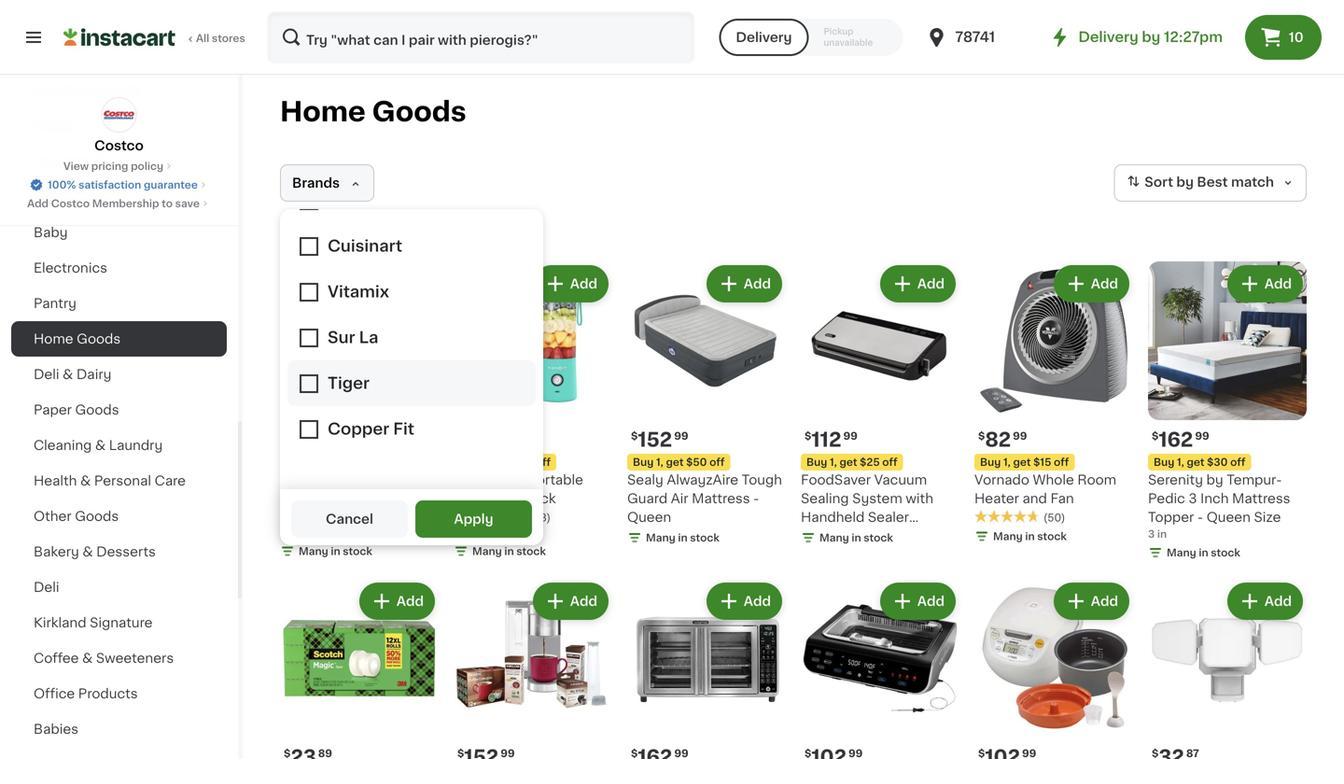 Task type: locate. For each thing, give the bounding box(es) containing it.
fan
[[1051, 492, 1074, 505]]

$ 82 99
[[978, 430, 1027, 450]]

0 vertical spatial home
[[280, 98, 366, 125]]

bakery & desserts
[[34, 545, 156, 558]]

topper
[[1148, 511, 1194, 524]]

ct down dinner
[[343, 492, 357, 505]]

buy 1, get $50 off
[[633, 457, 725, 467]]

home
[[280, 98, 366, 125], [34, 332, 73, 345]]

get for 82
[[1013, 457, 1031, 467]]

costco up view pricing policy link
[[94, 139, 144, 152]]

bakery & desserts link
[[11, 534, 227, 570]]

queen inside sealy alwayzaire tough guard air mattress - queen
[[627, 511, 671, 524]]

by down $30
[[1207, 473, 1224, 486]]

off for 82
[[1054, 457, 1069, 467]]

99 inside $ 82 99
[[1013, 431, 1027, 441]]

deli for deli & dairy
[[34, 368, 59, 381]]

buy 1, get $25 off
[[807, 457, 898, 467]]

ct
[[343, 492, 357, 505], [301, 528, 312, 538], [463, 528, 474, 538]]

0 horizontal spatial 2
[[454, 528, 460, 538]]

1 horizontal spatial by
[[1177, 176, 1194, 189]]

- down tough
[[754, 492, 759, 505]]

sealy
[[627, 473, 664, 486]]

blendjet
[[454, 473, 513, 486]]

0 vertical spatial -
[[754, 492, 759, 505]]

office
[[34, 687, 75, 700]]

2 vertical spatial by
[[1207, 473, 1224, 486]]

(50)
[[1044, 513, 1066, 523]]

off right the $20
[[536, 457, 551, 467]]

& left dairy
[[63, 368, 73, 381]]

- down inch
[[1198, 511, 1204, 524]]

ct down ",
[[301, 528, 312, 538]]

product group containing 112
[[801, 261, 960, 549]]

apply button
[[415, 500, 532, 538]]

2 horizontal spatial by
[[1207, 473, 1224, 486]]

chinet
[[280, 473, 324, 486]]

off right $25
[[883, 457, 898, 467]]

$ inside "$ 152 99"
[[631, 431, 638, 441]]

get for 162
[[1187, 457, 1205, 467]]

deli inside "link"
[[34, 368, 59, 381]]

2 off from the left
[[710, 457, 725, 467]]

get for 112
[[840, 457, 858, 467]]

5 off from the left
[[1231, 457, 1246, 467]]

1 horizontal spatial 3
[[1189, 492, 1197, 505]]

product group
[[280, 261, 439, 563], [454, 261, 612, 563], [627, 261, 786, 549], [801, 261, 960, 549], [975, 261, 1133, 548], [1148, 261, 1307, 564], [280, 579, 439, 759], [454, 579, 612, 759], [627, 579, 786, 759], [801, 579, 960, 759], [975, 579, 1133, 759], [1148, 579, 1307, 759]]

3 buy from the left
[[807, 457, 827, 467]]

3 left inch
[[1189, 492, 1197, 505]]

1, up blendjet
[[483, 457, 490, 467]]

dinner
[[327, 473, 371, 486]]

deli & dairy link
[[11, 357, 227, 392]]

by inside best match sort by field
[[1177, 176, 1194, 189]]

household
[[34, 155, 105, 168]]

delivery for delivery
[[736, 31, 792, 44]]

1 vertical spatial -
[[1198, 511, 1204, 524]]

0 vertical spatial home goods
[[280, 98, 467, 125]]

3 get from the left
[[840, 457, 858, 467]]

& left laundry
[[95, 439, 106, 452]]

babies
[[34, 723, 78, 736]]

10
[[1289, 31, 1304, 44], [421, 473, 436, 486]]

snacks
[[34, 84, 81, 97]]

0 vertical spatial by
[[1142, 30, 1161, 44]]

5 get from the left
[[1187, 457, 1205, 467]]

by inside the delivery by 12:27pm link
[[1142, 30, 1161, 44]]

3 down topper
[[1148, 529, 1155, 539]]

delivery inside button
[[736, 31, 792, 44]]

by right "sort"
[[1177, 176, 1194, 189]]

2 buy from the left
[[633, 457, 654, 467]]

4 get from the left
[[1013, 457, 1031, 467]]

0 vertical spatial deli
[[34, 368, 59, 381]]

system
[[853, 492, 903, 505]]

1,
[[483, 457, 490, 467], [656, 457, 664, 467], [830, 457, 837, 467], [1004, 457, 1011, 467], [1177, 457, 1185, 467]]

$
[[631, 431, 638, 441], [805, 431, 812, 441], [978, 431, 985, 441], [1152, 431, 1159, 441], [284, 748, 291, 759], [457, 748, 464, 759], [631, 748, 638, 759], [805, 748, 812, 759], [978, 748, 985, 759], [1152, 748, 1159, 759]]

buy 1, get $15 off
[[980, 457, 1069, 467]]

- inside the serenity by tempur- pedic 3 inch mattress topper - queen size 3 in
[[1198, 511, 1204, 524]]

to
[[162, 198, 173, 209]]

4 buy from the left
[[980, 457, 1001, 467]]

mattress up size
[[1232, 492, 1291, 505]]

& left 'candy'
[[84, 84, 95, 97]]

get left the $20
[[492, 457, 510, 467]]

stock down sealy alwayzaire tough guard air mattress - queen
[[690, 533, 720, 543]]

add costco membership to save
[[27, 198, 200, 209]]

1 horizontal spatial home goods
[[280, 98, 467, 125]]

1 vertical spatial 3
[[1148, 529, 1155, 539]]

1, up serenity
[[1177, 457, 1185, 467]]

costco down 100%
[[51, 198, 90, 209]]

home goods
[[280, 98, 467, 125], [34, 332, 121, 345]]

$50
[[686, 457, 707, 467]]

0 horizontal spatial costco
[[51, 198, 90, 209]]

queen inside the serenity by tempur- pedic 3 inch mattress topper - queen size 3 in
[[1207, 511, 1251, 524]]

Best match Sort by field
[[1114, 164, 1307, 202]]

",
[[306, 492, 314, 505]]

babies link
[[11, 711, 227, 747]]

165 down 3/8 on the left
[[280, 528, 298, 538]]

with
[[906, 492, 934, 505]]

by inside the serenity by tempur- pedic 3 inch mattress topper - queen size 3 in
[[1207, 473, 1224, 486]]

attachment
[[801, 529, 879, 542]]

deli up paper
[[34, 368, 59, 381]]

1 horizontal spatial 165
[[317, 492, 340, 505]]

1 horizontal spatial queen
[[1207, 511, 1251, 524]]

pack
[[524, 492, 556, 505]]

buy for 112
[[807, 457, 827, 467]]

tempur-
[[1227, 473, 1282, 486]]

handheld
[[801, 511, 865, 524]]

many in stock down (693)
[[472, 546, 546, 556]]

1 horizontal spatial mattress
[[1232, 492, 1291, 505]]

78741
[[955, 30, 995, 44]]

ct for blendjet
[[463, 528, 474, 538]]

queen down guard
[[627, 511, 671, 524]]

mattress inside the serenity by tempur- pedic 3 inch mattress topper - queen size 3 in
[[1232, 492, 1291, 505]]

pantry link
[[11, 286, 227, 321]]

0 horizontal spatial home
[[34, 332, 73, 345]]

in down the air
[[678, 533, 688, 543]]

get left $30
[[1187, 457, 1205, 467]]

162
[[1159, 430, 1193, 450]]

& right the coffee
[[82, 652, 93, 665]]

1 vertical spatial by
[[1177, 176, 1194, 189]]

buy for 162
[[1154, 457, 1175, 467]]

deli
[[34, 368, 59, 381], [34, 581, 59, 594]]

0 horizontal spatial delivery
[[736, 31, 792, 44]]

buy for 152
[[633, 457, 654, 467]]

& for coffee
[[82, 652, 93, 665]]

1, up vornado
[[1004, 457, 1011, 467]]

stock
[[1038, 531, 1067, 542], [690, 533, 720, 543], [864, 533, 893, 543], [343, 546, 372, 556], [517, 546, 546, 556], [1211, 548, 1241, 558]]

in down topper
[[1158, 529, 1167, 539]]

99 inside "$ 152 99"
[[674, 431, 689, 441]]

152
[[638, 430, 672, 450]]

guard
[[627, 492, 668, 505]]

by
[[1142, 30, 1161, 44], [1177, 176, 1194, 189], [1207, 473, 1224, 486]]

buy up blendjet
[[459, 457, 480, 467]]

in down the serenity by tempur- pedic 3 inch mattress topper - queen size 3 in
[[1199, 548, 1209, 558]]

snacks & candy
[[34, 84, 141, 97]]

goods inside paper goods link
[[75, 403, 119, 416]]

1 horizontal spatial -
[[1198, 511, 1204, 524]]

queen down inch
[[1207, 511, 1251, 524]]

& right 'health'
[[80, 474, 91, 487]]

home down pantry
[[34, 332, 73, 345]]

165 right ",
[[317, 492, 340, 505]]

goods inside home goods link
[[77, 332, 121, 345]]

1 buy from the left
[[459, 457, 480, 467]]

ct down 'apply'
[[463, 528, 474, 538]]

candy
[[98, 84, 141, 97]]

home goods up brands dropdown button
[[280, 98, 467, 125]]

stock down (693)
[[517, 546, 546, 556]]

buy up sealy
[[633, 457, 654, 467]]

product group containing 82
[[975, 261, 1133, 548]]

2 queen from the left
[[1207, 511, 1251, 524]]

view pricing policy
[[63, 161, 163, 171]]

air
[[671, 492, 689, 505]]

5 1, from the left
[[1177, 457, 1185, 467]]

1 horizontal spatial 2
[[517, 473, 525, 486]]

off right $50
[[710, 457, 725, 467]]

3 1, from the left
[[830, 457, 837, 467]]

0 vertical spatial 165
[[317, 492, 340, 505]]

1 horizontal spatial 26
[[319, 431, 332, 441]]

1 vertical spatial deli
[[34, 581, 59, 594]]

1 vertical spatial 10
[[421, 473, 436, 486]]

add inside "link"
[[27, 198, 49, 209]]

many down topper
[[1167, 548, 1197, 558]]

home goods up deli & dairy
[[34, 332, 121, 345]]

$ 162 99
[[1152, 430, 1210, 450]]

1 vertical spatial home
[[34, 332, 73, 345]]

off right $30
[[1231, 457, 1246, 467]]

1 mattress from the left
[[692, 492, 750, 505]]

off right the $15
[[1054, 457, 1069, 467]]

4 1, from the left
[[1004, 457, 1011, 467]]

1 queen from the left
[[627, 511, 671, 524]]

mattress inside sealy alwayzaire tough guard air mattress - queen
[[692, 492, 750, 505]]

goods inside other goods link
[[75, 510, 119, 523]]

1 horizontal spatial ct
[[343, 492, 357, 505]]

get
[[492, 457, 510, 467], [666, 457, 684, 467], [840, 457, 858, 467], [1013, 457, 1031, 467], [1187, 457, 1205, 467]]

0 vertical spatial 10
[[1289, 31, 1304, 44]]

3
[[1189, 492, 1197, 505], [1148, 529, 1155, 539]]

deli for deli
[[34, 581, 59, 594]]

stores
[[212, 33, 245, 43]]

coffee
[[34, 652, 79, 665]]

guarantee
[[144, 180, 198, 190]]

home up brands dropdown button
[[280, 98, 366, 125]]

instacart logo image
[[63, 26, 176, 49]]

many
[[993, 531, 1023, 542], [646, 533, 676, 543], [820, 533, 849, 543], [299, 546, 328, 556], [472, 546, 502, 556], [1167, 548, 1197, 558]]

0 horizontal spatial mattress
[[692, 492, 750, 505]]

coffee & sweeteners
[[34, 652, 174, 665]]

off for 162
[[1231, 457, 1246, 467]]

2 down the $20
[[517, 473, 525, 486]]

buy down '112'
[[807, 457, 827, 467]]

0 horizontal spatial 3
[[1148, 529, 1155, 539]]

1 horizontal spatial delivery
[[1079, 30, 1139, 44]]

buy 1, get $20 off
[[459, 457, 551, 467]]

& for deli
[[63, 368, 73, 381]]

0 horizontal spatial home goods
[[34, 332, 121, 345]]

in down handheld
[[852, 533, 861, 543]]

1 vertical spatial home goods
[[34, 332, 121, 345]]

2 mattress from the left
[[1232, 492, 1291, 505]]

brands
[[292, 176, 340, 190]]

buy for 82
[[980, 457, 1001, 467]]

goods
[[372, 98, 467, 125], [77, 332, 121, 345], [75, 403, 119, 416], [75, 510, 119, 523]]

off for 152
[[710, 457, 725, 467]]

& right bakery
[[82, 545, 93, 558]]

& inside "link"
[[63, 368, 73, 381]]

mattress down alwayzaire
[[692, 492, 750, 505]]

2 down 'apply'
[[454, 528, 460, 538]]

0 horizontal spatial 10
[[421, 473, 436, 486]]

0 horizontal spatial by
[[1142, 30, 1161, 44]]

$ inside $ 112 99
[[805, 431, 812, 441]]

pets link
[[11, 179, 227, 215]]

2 1, from the left
[[656, 457, 664, 467]]

get left the $15
[[1013, 457, 1031, 467]]

off
[[536, 457, 551, 467], [710, 457, 725, 467], [883, 457, 898, 467], [1054, 457, 1069, 467], [1231, 457, 1246, 467]]

5 buy from the left
[[1154, 457, 1175, 467]]

add
[[27, 198, 49, 209], [570, 277, 598, 290], [744, 277, 771, 290], [918, 277, 945, 290], [1091, 277, 1118, 290], [1265, 277, 1292, 290], [397, 595, 424, 608], [570, 595, 598, 608], [744, 595, 771, 608], [918, 595, 945, 608], [1091, 595, 1118, 608], [1265, 595, 1292, 608]]

100% satisfaction guarantee
[[48, 180, 198, 190]]

4 off from the left
[[1054, 457, 1069, 467]]

costco logo image
[[101, 97, 137, 133]]

1 vertical spatial costco
[[51, 198, 90, 209]]

in inside the serenity by tempur- pedic 3 inch mattress topper - queen size 3 in
[[1158, 529, 1167, 539]]

by for delivery
[[1142, 30, 1161, 44]]

0 horizontal spatial -
[[754, 492, 759, 505]]

None search field
[[267, 11, 695, 63]]

other goods
[[34, 510, 119, 523]]

buy up vornado
[[980, 457, 1001, 467]]

26 26
[[291, 430, 332, 450]]

0 vertical spatial 2
[[517, 473, 525, 486]]

buy up serenity
[[1154, 457, 1175, 467]]

stock down cancel button
[[343, 546, 372, 556]]

1, down "$ 152 99"
[[656, 457, 664, 467]]

1 deli from the top
[[34, 368, 59, 381]]

by left 12:27pm on the top of page
[[1142, 30, 1161, 44]]

delivery
[[1079, 30, 1139, 44], [736, 31, 792, 44]]

- inside sealy alwayzaire tough guard air mattress - queen
[[754, 492, 759, 505]]

1, up foodsaver
[[830, 457, 837, 467]]

2 get from the left
[[666, 457, 684, 467]]

frozen link
[[11, 108, 227, 144]]

1 vertical spatial 165
[[280, 528, 298, 538]]

2 horizontal spatial ct
[[463, 528, 474, 538]]

2-
[[511, 492, 524, 505]]

stock down (50)
[[1038, 531, 1067, 542]]

room
[[1078, 473, 1117, 486]]

0 horizontal spatial ct
[[301, 528, 312, 538]]

delivery button
[[719, 19, 809, 56]]

cleaning & laundry link
[[11, 428, 227, 463]]

paper
[[34, 403, 72, 416]]

pantry
[[34, 297, 77, 310]]

deli down bakery
[[34, 581, 59, 594]]

sweeteners
[[96, 652, 174, 665]]

1 get from the left
[[492, 457, 510, 467]]

0 horizontal spatial 165
[[280, 528, 298, 538]]

get left $50
[[666, 457, 684, 467]]

1 horizontal spatial 10
[[1289, 31, 1304, 44]]

0 horizontal spatial queen
[[627, 511, 671, 524]]

112
[[812, 430, 842, 450]]

3 off from the left
[[883, 457, 898, 467]]

2 deli from the top
[[34, 581, 59, 594]]

26 inside 26 26
[[319, 431, 332, 441]]

get left $25
[[840, 457, 858, 467]]

1 horizontal spatial costco
[[94, 139, 144, 152]]



Task type: describe. For each thing, give the bounding box(es) containing it.
brands button
[[280, 164, 374, 202]]

electronics link
[[11, 250, 227, 286]]

match
[[1231, 176, 1274, 189]]

many in stock down handheld
[[820, 533, 893, 543]]

inch
[[1201, 492, 1229, 505]]

blender,
[[454, 492, 508, 505]]

0 vertical spatial costco
[[94, 139, 144, 152]]

snacks & candy link
[[11, 73, 227, 108]]

deli & dairy
[[34, 368, 111, 381]]

delivery by 12:27pm link
[[1049, 26, 1223, 49]]

2 ct
[[454, 528, 474, 538]]

coffee & sweeteners link
[[11, 640, 227, 676]]

$25
[[860, 457, 880, 467]]

health & personal care link
[[11, 463, 227, 499]]

stock down sealer
[[864, 533, 893, 543]]

frozen
[[34, 120, 78, 133]]

personal
[[94, 474, 151, 487]]

many down heater
[[993, 531, 1023, 542]]

$ inside $ 82 99
[[978, 431, 985, 441]]

portable
[[528, 473, 583, 486]]

10 button
[[1245, 15, 1322, 60]]

1, for 152
[[656, 457, 664, 467]]

get for 152
[[666, 457, 684, 467]]

dairy
[[76, 368, 111, 381]]

Search field
[[269, 13, 693, 62]]

apply
[[454, 513, 494, 526]]

3/8
[[280, 492, 302, 505]]

products
[[78, 687, 138, 700]]

pricing
[[91, 161, 128, 171]]

0 horizontal spatial 26
[[291, 430, 317, 450]]

cancel
[[326, 513, 373, 526]]

2 inside 'blendjet 2 portable blender, 2-pack'
[[517, 473, 525, 486]]

cancel button
[[291, 500, 408, 538]]

baby link
[[11, 215, 227, 250]]

plates,
[[374, 473, 418, 486]]

kirkland
[[34, 616, 86, 629]]

& for bakery
[[82, 545, 93, 558]]

(1.29k)
[[349, 513, 385, 523]]

many down handheld
[[820, 533, 849, 543]]

many in stock down (50)
[[993, 531, 1067, 542]]

best match
[[1197, 176, 1274, 189]]

$ 112 99
[[805, 430, 858, 450]]

by for sort
[[1177, 176, 1194, 189]]

89
[[318, 748, 332, 759]]

foodsaver
[[801, 473, 871, 486]]

health
[[34, 474, 77, 487]]

sealy alwayzaire tough guard air mattress - queen
[[627, 473, 782, 524]]

1 vertical spatial 2
[[454, 528, 460, 538]]

product group containing 152
[[627, 261, 786, 549]]

many in stock down the air
[[646, 533, 720, 543]]

99 inside $ 162 99
[[1195, 431, 1210, 441]]

paper goods
[[34, 403, 119, 416]]

home goods link
[[11, 321, 227, 357]]

home inside home goods link
[[34, 332, 73, 345]]

view pricing policy link
[[63, 159, 175, 174]]

pedic
[[1148, 492, 1186, 505]]

10 inside 10 button
[[1289, 31, 1304, 44]]

view
[[63, 161, 89, 171]]

in down apply button at the left bottom
[[504, 546, 514, 556]]

many down guard
[[646, 533, 676, 543]]

size
[[1254, 511, 1281, 524]]

add costco membership to save link
[[27, 196, 211, 211]]

10 inside 'chinet dinner plates, 10 3/8 ", 165 ct'
[[421, 473, 436, 486]]

1, for 112
[[830, 457, 837, 467]]

satisfaction
[[79, 180, 141, 190]]

1 horizontal spatial home
[[280, 98, 366, 125]]

deli link
[[11, 570, 227, 605]]

165 inside 'chinet dinner plates, 10 3/8 ", 165 ct'
[[317, 492, 340, 505]]

1, for 162
[[1177, 457, 1185, 467]]

by for serenity
[[1207, 473, 1224, 486]]

100% satisfaction guarantee button
[[29, 174, 209, 192]]

99 inside $ 112 99
[[844, 431, 858, 441]]

ct inside 'chinet dinner plates, 10 3/8 ", 165 ct'
[[343, 492, 357, 505]]

service type group
[[719, 19, 903, 56]]

goods for other goods link
[[75, 510, 119, 523]]

vornado whole room heater and fan
[[975, 473, 1117, 505]]

electronics
[[34, 261, 107, 274]]

many down 2 ct
[[472, 546, 502, 556]]

sealing
[[801, 492, 849, 505]]

off for 112
[[883, 457, 898, 467]]

many in stock down topper
[[1167, 548, 1241, 558]]

bakery
[[34, 545, 79, 558]]

in down cancel
[[331, 546, 340, 556]]

& for snacks
[[84, 84, 95, 97]]

in down and
[[1025, 531, 1035, 542]]

product group containing 26
[[280, 261, 439, 563]]

& for health
[[80, 474, 91, 487]]

$15
[[1034, 457, 1052, 467]]

vornado
[[975, 473, 1030, 486]]

goods for paper goods link
[[75, 403, 119, 416]]

other
[[34, 510, 72, 523]]

$20
[[513, 457, 533, 467]]

stock down the serenity by tempur- pedic 3 inch mattress topper - queen size 3 in
[[1211, 548, 1241, 558]]

& for cleaning
[[95, 439, 106, 452]]

sort
[[1145, 176, 1174, 189]]

(693)
[[523, 513, 551, 523]]

0 vertical spatial 3
[[1189, 492, 1197, 505]]

1 off from the left
[[536, 457, 551, 467]]

costco inside "link"
[[51, 198, 90, 209]]

82
[[985, 430, 1011, 450]]

other goods link
[[11, 499, 227, 534]]

delivery by 12:27pm
[[1079, 30, 1223, 44]]

serenity by tempur- pedic 3 inch mattress topper - queen size 3 in
[[1148, 473, 1291, 539]]

tough
[[742, 473, 782, 486]]

many in stock down cancel
[[299, 546, 372, 556]]

1, for 82
[[1004, 457, 1011, 467]]

many down the 165 ct
[[299, 546, 328, 556]]

save
[[175, 198, 200, 209]]

product group containing 162
[[1148, 261, 1307, 564]]

12:27pm
[[1164, 30, 1223, 44]]

buy 1, get $30 off
[[1154, 457, 1246, 467]]

blendjet 2 portable blender, 2-pack
[[454, 473, 583, 505]]

office products link
[[11, 676, 227, 711]]

all
[[196, 33, 209, 43]]

household link
[[11, 144, 227, 179]]

all stores
[[196, 33, 245, 43]]

87
[[1186, 748, 1200, 759]]

165 ct
[[280, 528, 312, 538]]

health & personal care
[[34, 474, 186, 487]]

and
[[1023, 492, 1047, 505]]

sort by
[[1145, 176, 1194, 189]]

ct for chinet
[[301, 528, 312, 538]]

goods for home goods link
[[77, 332, 121, 345]]

delivery for delivery by 12:27pm
[[1079, 30, 1139, 44]]

serenity
[[1148, 473, 1203, 486]]

whole
[[1033, 473, 1074, 486]]

1 1, from the left
[[483, 457, 490, 467]]

$82.19 element
[[454, 428, 612, 452]]

desserts
[[96, 545, 156, 558]]

pets
[[34, 190, 63, 204]]

$ inside $ 162 99
[[1152, 431, 1159, 441]]



Task type: vqa. For each thing, say whether or not it's contained in the screenshot.
Dairy
yes



